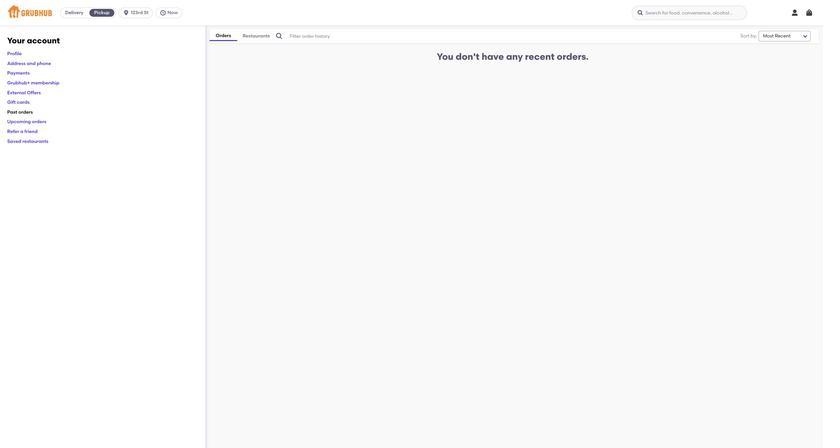 Task type: describe. For each thing, give the bounding box(es) containing it.
refer a friend link
[[7, 129, 38, 134]]

payments link
[[7, 70, 30, 76]]

pickup button
[[88, 8, 116, 18]]

2 horizontal spatial svg image
[[805, 9, 813, 17]]

gift cards link
[[7, 100, 30, 105]]

sort by:
[[741, 33, 757, 39]]

1 horizontal spatial svg image
[[791, 9, 799, 17]]

gift cards
[[7, 100, 30, 105]]

svg image for now
[[160, 10, 166, 16]]

and
[[27, 61, 36, 66]]

now button
[[155, 8, 185, 18]]

Search for food, convenience, alcohol... search field
[[632, 6, 747, 20]]

address
[[7, 61, 26, 66]]

by:
[[751, 33, 757, 39]]

now
[[168, 10, 178, 15]]

main navigation navigation
[[0, 0, 823, 26]]

any
[[506, 51, 523, 62]]

have
[[482, 51, 504, 62]]

you don't have any recent orders.
[[437, 51, 589, 62]]

external offers link
[[7, 90, 41, 95]]

0 horizontal spatial svg image
[[637, 10, 644, 16]]

upcoming orders
[[7, 119, 46, 125]]

grubhub+ membership
[[7, 80, 59, 86]]

past orders
[[7, 109, 33, 115]]

your
[[7, 36, 25, 45]]

2 horizontal spatial svg image
[[275, 32, 283, 40]]

address and phone link
[[7, 61, 51, 66]]

restaurants
[[243, 33, 270, 39]]

gift
[[7, 100, 16, 105]]

friend
[[24, 129, 38, 134]]

recent
[[525, 51, 555, 62]]

upcoming
[[7, 119, 31, 125]]

svg image for 123rd st
[[123, 10, 130, 16]]



Task type: locate. For each thing, give the bounding box(es) containing it.
delivery
[[65, 10, 83, 15]]

saved restaurants
[[7, 139, 48, 144]]

cards
[[17, 100, 30, 105]]

123rd
[[131, 10, 143, 15]]

saved
[[7, 139, 21, 144]]

restaurants
[[22, 139, 48, 144]]

external
[[7, 90, 26, 95]]

0 vertical spatial orders
[[18, 109, 33, 115]]

grubhub+ membership link
[[7, 80, 59, 86]]

you
[[437, 51, 454, 62]]

orders up upcoming orders link
[[18, 109, 33, 115]]

svg image inside now button
[[160, 10, 166, 16]]

pickup
[[94, 10, 110, 15]]

svg image
[[123, 10, 130, 16], [160, 10, 166, 16], [275, 32, 283, 40]]

past
[[7, 109, 17, 115]]

svg image right restaurants button
[[275, 32, 283, 40]]

saved restaurants link
[[7, 139, 48, 144]]

your account
[[7, 36, 60, 45]]

offers
[[27, 90, 41, 95]]

orders.
[[557, 51, 589, 62]]

0 horizontal spatial svg image
[[123, 10, 130, 16]]

profile
[[7, 51, 22, 57]]

refer
[[7, 129, 19, 134]]

membership
[[31, 80, 59, 86]]

1 horizontal spatial svg image
[[160, 10, 166, 16]]

svg image inside 123rd st button
[[123, 10, 130, 16]]

phone
[[37, 61, 51, 66]]

orders
[[18, 109, 33, 115], [32, 119, 46, 125]]

st
[[144, 10, 148, 15]]

a
[[20, 129, 23, 134]]

orders up friend
[[32, 119, 46, 125]]

orders for past orders
[[18, 109, 33, 115]]

delivery button
[[60, 8, 88, 18]]

sort
[[741, 33, 750, 39]]

svg image
[[791, 9, 799, 17], [805, 9, 813, 17], [637, 10, 644, 16]]

Filter order history search field
[[275, 29, 721, 43]]

payments
[[7, 70, 30, 76]]

orders
[[216, 33, 231, 38]]

orders button
[[210, 31, 237, 41]]

1 vertical spatial orders
[[32, 119, 46, 125]]

upcoming orders link
[[7, 119, 46, 125]]

external offers
[[7, 90, 41, 95]]

past orders link
[[7, 109, 33, 115]]

svg image left the 123rd
[[123, 10, 130, 16]]

123rd st
[[131, 10, 148, 15]]

restaurants button
[[237, 32, 275, 41]]

svg image left now at the top
[[160, 10, 166, 16]]

grubhub+
[[7, 80, 30, 86]]

profile link
[[7, 51, 22, 57]]

account
[[27, 36, 60, 45]]

orders for upcoming orders
[[32, 119, 46, 125]]

123rd st button
[[119, 8, 155, 18]]

refer a friend
[[7, 129, 38, 134]]

don't
[[456, 51, 480, 62]]

address and phone
[[7, 61, 51, 66]]



Task type: vqa. For each thing, say whether or not it's contained in the screenshot.
Bag
no



